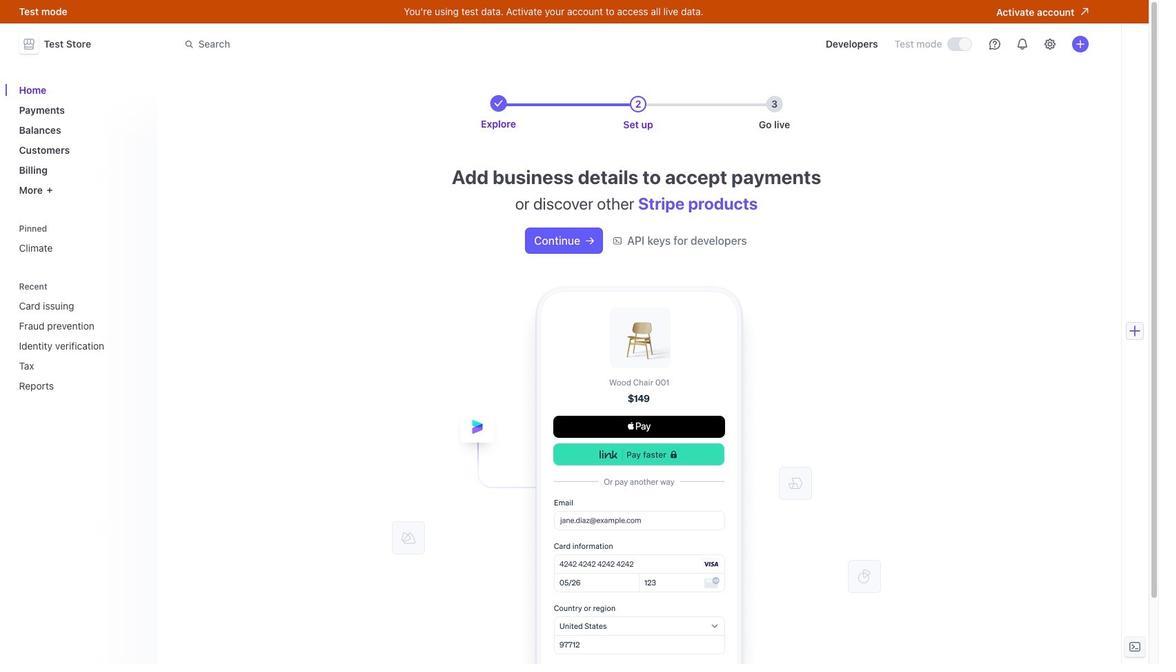 Task type: describe. For each thing, give the bounding box(es) containing it.
Test mode checkbox
[[948, 38, 972, 50]]

settings image
[[1045, 39, 1056, 50]]



Task type: locate. For each thing, give the bounding box(es) containing it.
svg image
[[586, 237, 595, 245]]

1 recent element from the top
[[13, 282, 149, 398]]

pinned element
[[13, 224, 149, 260]]

2 recent element from the top
[[13, 295, 149, 398]]

core navigation links element
[[13, 79, 149, 202]]

None search field
[[176, 31, 566, 57]]

recent element
[[13, 282, 149, 398], [13, 295, 149, 398]]

notifications image
[[1017, 39, 1028, 50]]

Search text field
[[176, 31, 566, 57]]

help image
[[990, 39, 1001, 50]]



Task type: vqa. For each thing, say whether or not it's contained in the screenshot.
Communication preferences Your communication preferences will only apply to blacklashes1000@gmail.com. Apply to all accounts.
no



